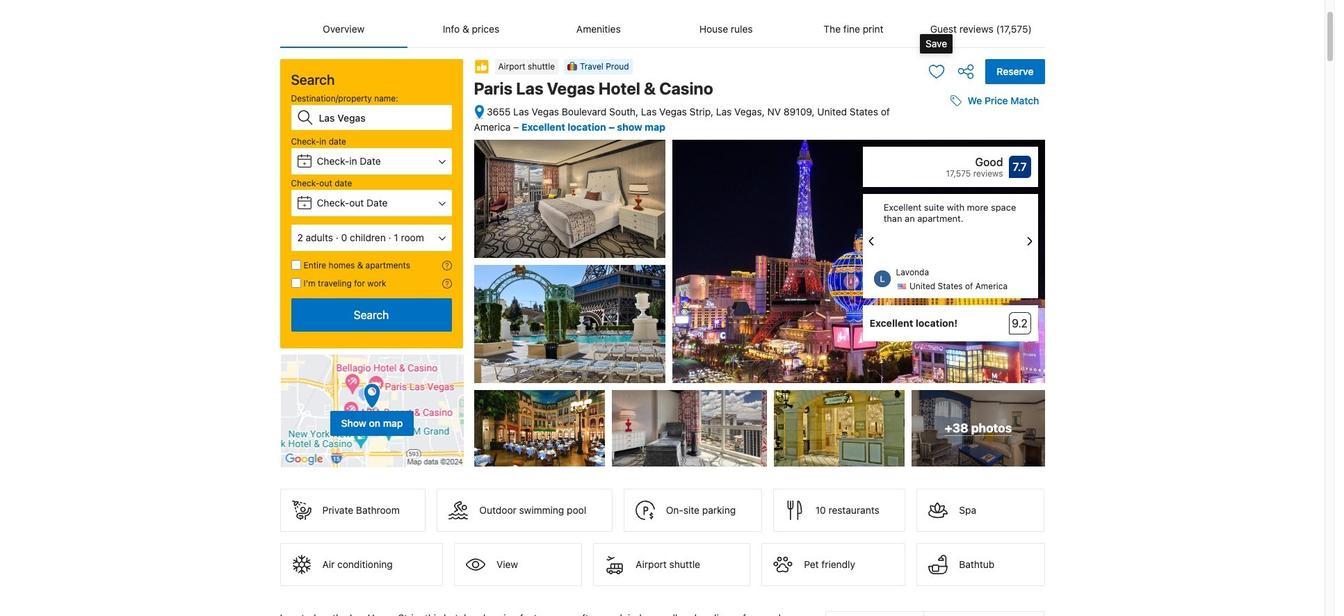 Task type: vqa. For each thing, say whether or not it's contained in the screenshot.
APARTMENT at the left top of the page
no



Task type: describe. For each thing, give the bounding box(es) containing it.
we'll show you stays where you can have the entire place to yourself image
[[442, 261, 452, 271]]

scored 9.2 element
[[1009, 312, 1031, 335]]

we'll show you stays where you can have the entire place to yourself image
[[442, 261, 452, 271]]



Task type: locate. For each thing, give the bounding box(es) containing it.
Where are you going? field
[[313, 105, 452, 130]]

previous image
[[863, 233, 880, 250]]

section
[[274, 48, 469, 468]]

next image
[[1022, 233, 1038, 250]]

if you select this option, we'll show you popular business travel features like breakfast, wifi and free parking. image
[[442, 279, 452, 289], [442, 279, 452, 289]]

click to open map view image
[[474, 104, 485, 120]]



